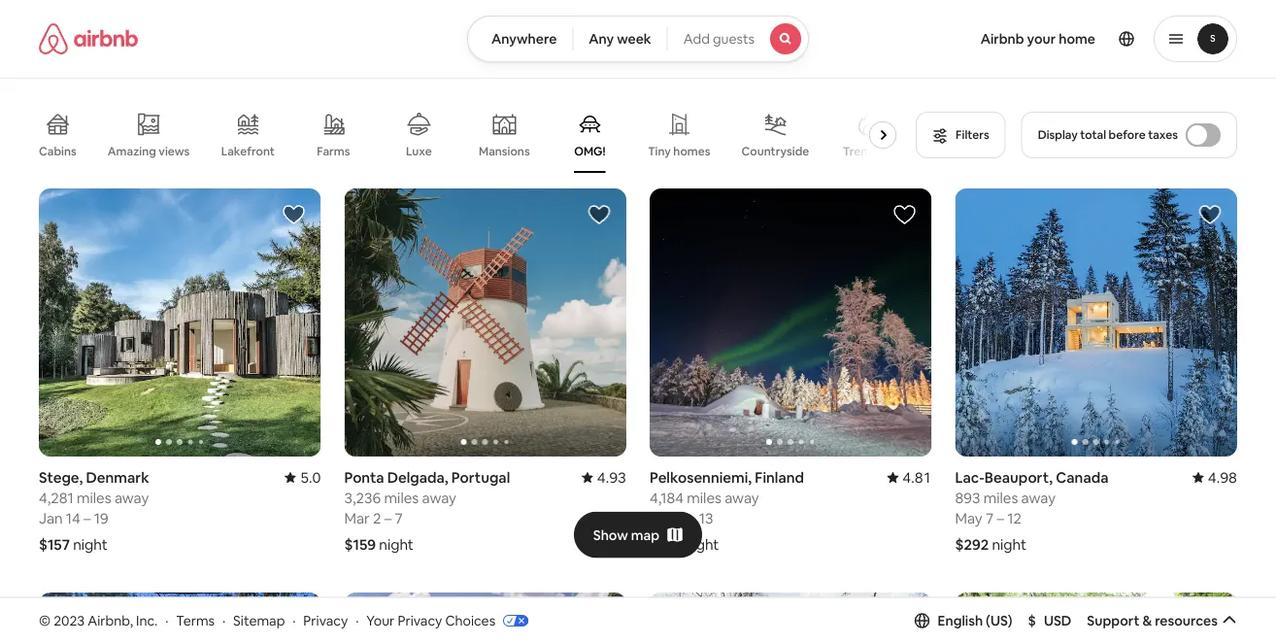 Task type: locate. For each thing, give the bounding box(es) containing it.
12
[[1008, 509, 1022, 528]]

jan
[[39, 509, 63, 528], [650, 509, 674, 528]]

inc.
[[136, 612, 158, 629]]

portugal
[[452, 468, 510, 487]]

english
[[938, 612, 983, 629]]

ponta delgada, portugal 3,236 miles away mar 2 – 7 $159 night
[[344, 468, 510, 554]]

4,281
[[39, 488, 74, 507]]

finland
[[755, 468, 805, 487]]

none search field containing anywhere
[[467, 16, 810, 62]]

english (us) button
[[915, 612, 1013, 629]]

$159 down 8
[[650, 535, 682, 554]]

1 horizontal spatial jan
[[650, 509, 674, 528]]

– right 8
[[689, 509, 696, 528]]

1 jan from the left
[[39, 509, 63, 528]]

1 $159 from the left
[[344, 535, 376, 554]]

2 night from the left
[[379, 535, 414, 554]]

away inside "pelkosenniemi, finland 4,184 miles away jan 8 – 13 $159 night"
[[725, 488, 759, 507]]

airbnb,
[[88, 612, 133, 629]]

total
[[1081, 127, 1107, 142]]

1 – from the left
[[84, 509, 91, 528]]

filters
[[956, 127, 990, 142]]

– inside lac-beauport, canada 893 miles away may 7 – 12 $292 night
[[997, 509, 1005, 528]]

0 horizontal spatial 7
[[395, 509, 403, 528]]

amazing views
[[108, 144, 190, 159]]

privacy
[[304, 612, 348, 629], [398, 612, 442, 629]]

2 $159 from the left
[[650, 535, 682, 554]]

2
[[373, 509, 381, 528]]

add to wishlist: rhinebeck, new york image
[[282, 607, 306, 631]]

anywhere button
[[467, 16, 574, 62]]

– right 2
[[385, 509, 392, 528]]

away down delgada,
[[422, 488, 457, 507]]

19
[[94, 509, 109, 528]]

2 away from the left
[[422, 488, 457, 507]]

away down finland
[[725, 488, 759, 507]]

4.98 out of 5 average rating image
[[1193, 468, 1238, 487]]

away
[[115, 488, 149, 507], [422, 488, 457, 507], [725, 488, 759, 507], [1022, 488, 1056, 507]]

3 away from the left
[[725, 488, 759, 507]]

· right terms link
[[222, 612, 226, 629]]

support
[[1088, 612, 1140, 629]]

4.81 out of 5 average rating image
[[887, 468, 932, 487]]

add to wishlist: ponta delgada, portugal image
[[588, 203, 611, 226]]

2 miles from the left
[[384, 488, 419, 507]]

1 away from the left
[[115, 488, 149, 507]]

group
[[39, 97, 905, 173], [39, 189, 321, 457], [344, 189, 627, 457], [650, 189, 932, 457], [956, 189, 1238, 457], [39, 593, 321, 644], [344, 593, 627, 644], [650, 593, 932, 644], [956, 593, 1238, 644]]

terms
[[176, 612, 215, 629]]

lakefront
[[221, 144, 275, 159]]

– inside "pelkosenniemi, finland 4,184 miles away jan 8 – 13 $159 night"
[[689, 509, 696, 528]]

night down 13
[[685, 535, 719, 554]]

privacy right your
[[398, 612, 442, 629]]

night down 12
[[992, 535, 1027, 554]]

airbnb your home
[[981, 30, 1096, 48]]

away down denmark
[[115, 488, 149, 507]]

miles up 13
[[687, 488, 722, 507]]

$ usd
[[1029, 612, 1072, 629]]

jan left 8
[[650, 509, 674, 528]]

3 miles from the left
[[687, 488, 722, 507]]

lac-
[[956, 468, 985, 487]]

1 night from the left
[[73, 535, 108, 554]]

$159 down mar
[[344, 535, 376, 554]]

· left your
[[356, 612, 359, 629]]

3 night from the left
[[685, 535, 719, 554]]

$
[[1029, 612, 1037, 629]]

2 – from the left
[[385, 509, 392, 528]]

© 2023 airbnb, inc. ·
[[39, 612, 169, 629]]

mansions
[[479, 144, 530, 159]]

your
[[1028, 30, 1056, 48]]

5.0 out of 5 average rating image
[[285, 468, 321, 487]]

2023
[[54, 612, 85, 629]]

· left "privacy" link
[[293, 612, 296, 629]]

add guests button
[[667, 16, 810, 62]]

miles up the 19
[[77, 488, 111, 507]]

jan inside "pelkosenniemi, finland 4,184 miles away jan 8 – 13 $159 night"
[[650, 509, 674, 528]]

group containing amazing views
[[39, 97, 905, 173]]

· right inc.
[[165, 612, 169, 629]]

cabins
[[39, 144, 77, 159]]

display
[[1038, 127, 1078, 142]]

map
[[631, 526, 660, 544]]

4.81
[[903, 468, 932, 487]]

away down beauport,
[[1022, 488, 1056, 507]]

7 right 2
[[395, 509, 403, 528]]

– inside stege, denmark 4,281 miles away jan 14 – 19 $157 night
[[84, 509, 91, 528]]

4 miles from the left
[[984, 488, 1019, 507]]

may
[[956, 509, 983, 528]]

jan for jan 8 – 13
[[650, 509, 674, 528]]

profile element
[[833, 0, 1238, 78]]

– left 12
[[997, 509, 1005, 528]]

show
[[593, 526, 628, 544]]

support & resources
[[1088, 612, 1218, 629]]

3 – from the left
[[689, 509, 696, 528]]

night inside stege, denmark 4,281 miles away jan 14 – 19 $157 night
[[73, 535, 108, 554]]

·
[[165, 612, 169, 629], [222, 612, 226, 629], [293, 612, 296, 629], [356, 612, 359, 629]]

add to wishlist: lumberton, texas image
[[1199, 607, 1222, 631]]

away inside lac-beauport, canada 893 miles away may 7 – 12 $292 night
[[1022, 488, 1056, 507]]

1 horizontal spatial $159
[[650, 535, 682, 554]]

– left the 19
[[84, 509, 91, 528]]

1 privacy from the left
[[304, 612, 348, 629]]

7 right the may
[[986, 509, 994, 528]]

$159
[[344, 535, 376, 554], [650, 535, 682, 554]]

1 7 from the left
[[395, 509, 403, 528]]

4 away from the left
[[1022, 488, 1056, 507]]

privacy left your
[[304, 612, 348, 629]]

support & resources button
[[1088, 612, 1238, 629]]

miles inside "pelkosenniemi, finland 4,184 miles away jan 8 – 13 $159 night"
[[687, 488, 722, 507]]

0 horizontal spatial $159
[[344, 535, 376, 554]]

miles up 12
[[984, 488, 1019, 507]]

mar
[[344, 509, 370, 528]]

any
[[589, 30, 614, 48]]

1 horizontal spatial 7
[[986, 509, 994, 528]]

resources
[[1155, 612, 1218, 629]]

jan down 4,281
[[39, 509, 63, 528]]

lac-beauport, canada 893 miles away may 7 – 12 $292 night
[[956, 468, 1109, 554]]

1 horizontal spatial privacy
[[398, 612, 442, 629]]

sitemap link
[[233, 612, 285, 629]]

0 horizontal spatial privacy
[[304, 612, 348, 629]]

4,184
[[650, 488, 684, 507]]

$157
[[39, 535, 70, 554]]

0 horizontal spatial jan
[[39, 509, 63, 528]]

night inside "pelkosenniemi, finland 4,184 miles away jan 8 – 13 $159 night"
[[685, 535, 719, 554]]

None search field
[[467, 16, 810, 62]]

13
[[699, 509, 714, 528]]

4 night from the left
[[992, 535, 1027, 554]]

miles down delgada,
[[384, 488, 419, 507]]

amazing
[[108, 144, 156, 159]]

night down 2
[[379, 535, 414, 554]]

7
[[395, 509, 403, 528], [986, 509, 994, 528]]

4 – from the left
[[997, 509, 1005, 528]]

2 jan from the left
[[650, 509, 674, 528]]

night down the 19
[[73, 535, 108, 554]]

usd
[[1044, 612, 1072, 629]]

1 miles from the left
[[77, 488, 111, 507]]

pelkosenniemi,
[[650, 468, 752, 487]]

2 7 from the left
[[986, 509, 994, 528]]

airbnb
[[981, 30, 1025, 48]]

add to wishlist: stege, denmark image
[[282, 203, 306, 226]]

beauport,
[[985, 468, 1053, 487]]

night
[[73, 535, 108, 554], [379, 535, 414, 554], [685, 535, 719, 554], [992, 535, 1027, 554]]

luxe
[[406, 144, 432, 159]]

jan inside stege, denmark 4,281 miles away jan 14 – 19 $157 night
[[39, 509, 63, 528]]



Task type: describe. For each thing, give the bounding box(es) containing it.
3,236
[[344, 488, 381, 507]]

denmark
[[86, 468, 149, 487]]

trending
[[843, 144, 892, 159]]

(us)
[[986, 612, 1013, 629]]

your privacy choices
[[367, 612, 496, 629]]

home
[[1059, 30, 1096, 48]]

night inside ponta delgada, portugal 3,236 miles away mar 2 – 7 $159 night
[[379, 535, 414, 554]]

4.93
[[597, 468, 627, 487]]

4.93 out of 5 average rating image
[[582, 468, 627, 487]]

– inside ponta delgada, portugal 3,236 miles away mar 2 – 7 $159 night
[[385, 509, 392, 528]]

away inside stege, denmark 4,281 miles away jan 14 – 19 $157 night
[[115, 488, 149, 507]]

airbnb your home link
[[969, 18, 1108, 59]]

away inside ponta delgada, portugal 3,236 miles away mar 2 – 7 $159 night
[[422, 488, 457, 507]]

miles inside ponta delgada, portugal 3,236 miles away mar 2 – 7 $159 night
[[384, 488, 419, 507]]

add to wishlist: pelkosenniemi, finland image
[[893, 203, 917, 226]]

tiny homes
[[648, 144, 711, 159]]

show map
[[593, 526, 660, 544]]

add
[[684, 30, 710, 48]]

choices
[[445, 612, 496, 629]]

show map button
[[574, 512, 703, 558]]

taxes
[[1149, 127, 1179, 142]]

countryside
[[742, 144, 810, 159]]

jan for jan 14 – 19
[[39, 509, 63, 528]]

display total before taxes
[[1038, 127, 1179, 142]]

your privacy choices link
[[367, 612, 529, 631]]

7 inside lac-beauport, canada 893 miles away may 7 – 12 $292 night
[[986, 509, 994, 528]]

7 inside ponta delgada, portugal 3,236 miles away mar 2 – 7 $159 night
[[395, 509, 403, 528]]

4.98
[[1209, 468, 1238, 487]]

add to wishlist: lac-beauport, canada image
[[1199, 203, 1222, 226]]

omg!
[[574, 144, 606, 159]]

$159 inside "pelkosenniemi, finland 4,184 miles away jan 8 – 13 $159 night"
[[650, 535, 682, 554]]

add to wishlist: campton, kentucky image
[[893, 607, 917, 631]]

stege, denmark 4,281 miles away jan 14 – 19 $157 night
[[39, 468, 149, 554]]

5.0
[[300, 468, 321, 487]]

$292
[[956, 535, 989, 554]]

privacy link
[[304, 612, 348, 629]]

3 · from the left
[[293, 612, 296, 629]]

filters button
[[916, 112, 1006, 158]]

miles inside lac-beauport, canada 893 miles away may 7 – 12 $292 night
[[984, 488, 1019, 507]]

pelkosenniemi, finland 4,184 miles away jan 8 – 13 $159 night
[[650, 468, 805, 554]]

miles inside stege, denmark 4,281 miles away jan 14 – 19 $157 night
[[77, 488, 111, 507]]

add guests
[[684, 30, 755, 48]]

views
[[159, 144, 190, 159]]

canada
[[1056, 468, 1109, 487]]

anywhere
[[492, 30, 557, 48]]

terms link
[[176, 612, 215, 629]]

any week
[[589, 30, 652, 48]]

any week button
[[573, 16, 668, 62]]

your
[[367, 612, 395, 629]]

ponta
[[344, 468, 384, 487]]

2 privacy from the left
[[398, 612, 442, 629]]

farms
[[317, 144, 350, 159]]

$159 inside ponta delgada, portugal 3,236 miles away mar 2 – 7 $159 night
[[344, 535, 376, 554]]

english (us)
[[938, 612, 1013, 629]]

2 · from the left
[[222, 612, 226, 629]]

14
[[66, 509, 80, 528]]

guests
[[713, 30, 755, 48]]

8
[[677, 509, 686, 528]]

terms · sitemap · privacy
[[176, 612, 348, 629]]

4 · from the left
[[356, 612, 359, 629]]

delgada,
[[387, 468, 449, 487]]

stege,
[[39, 468, 83, 487]]

1 · from the left
[[165, 612, 169, 629]]

©
[[39, 612, 51, 629]]

display total before taxes button
[[1022, 112, 1238, 158]]

week
[[617, 30, 652, 48]]

sitemap
[[233, 612, 285, 629]]

893
[[956, 488, 981, 507]]

tiny
[[648, 144, 671, 159]]

before
[[1109, 127, 1146, 142]]

night inside lac-beauport, canada 893 miles away may 7 – 12 $292 night
[[992, 535, 1027, 554]]

homes
[[674, 144, 711, 159]]

&
[[1143, 612, 1153, 629]]



Task type: vqa. For each thing, say whether or not it's contained in the screenshot.


